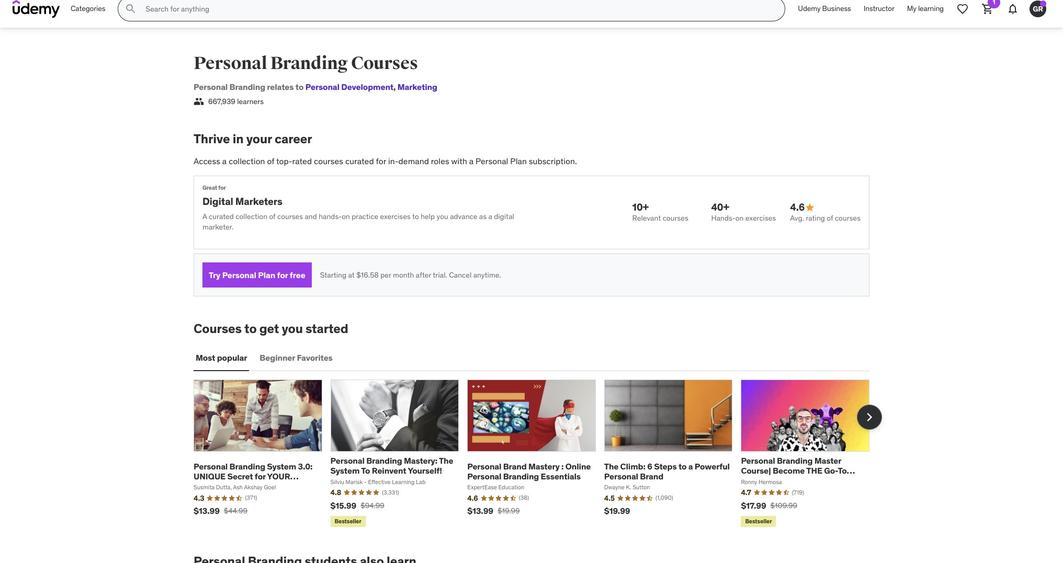 Task type: locate. For each thing, give the bounding box(es) containing it.
plan
[[511, 156, 527, 167], [258, 270, 275, 280]]

branding up personal branding relates to personal development marketing
[[270, 52, 348, 74]]

popular
[[217, 353, 247, 363]]

on right 40+
[[736, 214, 744, 223]]

plan left free
[[258, 270, 275, 280]]

to
[[296, 82, 304, 92], [413, 212, 419, 222], [245, 321, 257, 337], [679, 462, 687, 472]]

the inside personal branding mastery: the system to reinvent yourself!
[[439, 456, 454, 467]]

shopping cart with 1 item image
[[982, 3, 995, 15]]

Search for anything text field
[[144, 0, 773, 18]]

to inside the climb: 6 steps to a powerful personal brand
[[679, 462, 687, 472]]

to left reinvent
[[361, 466, 370, 477]]

curated up the marketer.
[[209, 212, 234, 222]]

for
[[376, 156, 386, 167], [218, 184, 226, 191], [277, 270, 288, 280], [255, 472, 266, 482]]

you have alerts image
[[1041, 1, 1047, 7]]

1 horizontal spatial brand
[[640, 472, 664, 482]]

yourself!
[[408, 466, 442, 477]]

great for digital marketers a curated collection of courses and hands-on practice exercises to help you advance as a digital marketer.
[[203, 184, 515, 232]]

unique
[[194, 472, 226, 482]]

0 horizontal spatial brand
[[503, 462, 527, 472]]

personal branding master course| become the go-to person link
[[741, 456, 856, 487]]

you right help
[[437, 212, 449, 222]]

of down marketers
[[269, 212, 276, 222]]

try personal plan for free
[[209, 270, 306, 280]]

try
[[209, 270, 221, 280]]

udemy image
[[13, 0, 60, 18]]

0 vertical spatial you
[[437, 212, 449, 222]]

0 horizontal spatial on
[[342, 212, 350, 222]]

1 horizontal spatial on
[[736, 214, 744, 223]]

marketers
[[235, 195, 283, 208]]

0 horizontal spatial to
[[361, 466, 370, 477]]

personal branding mastery: the system to reinvent yourself! link
[[331, 456, 454, 477]]

relates
[[267, 82, 294, 92]]

1 vertical spatial curated
[[209, 212, 234, 222]]

a inside the climb: 6 steps to a powerful personal brand
[[689, 462, 693, 472]]

6
[[648, 462, 653, 472]]

1 vertical spatial plan
[[258, 270, 275, 280]]

0 horizontal spatial you
[[282, 321, 303, 337]]

0 vertical spatial collection
[[229, 156, 265, 167]]

personal branding system 3.0: unique secret for your success
[[194, 462, 313, 492]]

to left help
[[413, 212, 419, 222]]

avg.
[[791, 214, 805, 223]]

a
[[222, 156, 227, 167], [469, 156, 474, 167], [489, 212, 492, 222], [689, 462, 693, 472]]

0 vertical spatial curated
[[345, 156, 374, 167]]

courses to get you started
[[194, 321, 349, 337]]

marketing
[[398, 82, 438, 92]]

you right get
[[282, 321, 303, 337]]

for left free
[[277, 270, 288, 280]]

collection inside great for digital marketers a curated collection of courses and hands-on practice exercises to help you advance as a digital marketer.
[[236, 212, 268, 222]]

for left your
[[255, 472, 266, 482]]

become
[[773, 466, 805, 477]]

1 to from the left
[[361, 466, 370, 477]]

for right "great"
[[218, 184, 226, 191]]

1 horizontal spatial the
[[605, 462, 619, 472]]

marketing link
[[394, 82, 438, 92]]

1 horizontal spatial exercises
[[746, 214, 777, 223]]

on
[[342, 212, 350, 222], [736, 214, 744, 223]]

rating
[[806, 214, 826, 223]]

instructor link
[[858, 0, 901, 22]]

subscription.
[[529, 156, 577, 167]]

to inside great for digital marketers a curated collection of courses and hands-on practice exercises to help you advance as a digital marketer.
[[413, 212, 419, 222]]

anytime.
[[474, 270, 501, 280]]

system
[[267, 462, 296, 472], [331, 466, 360, 477]]

learners
[[237, 97, 264, 106]]

as
[[479, 212, 487, 222]]

courses right relevant
[[663, 214, 689, 223]]

collection down thrive in your career
[[229, 156, 265, 167]]

access a collection of top-rated courses curated for in-demand roles with a personal plan subscription.
[[194, 156, 577, 167]]

667,939
[[208, 97, 236, 106]]

career
[[275, 131, 312, 147]]

branding for mastery:
[[367, 456, 402, 467]]

on left practice
[[342, 212, 350, 222]]

branding up learners
[[230, 82, 265, 92]]

collection down marketers
[[236, 212, 268, 222]]

branding left essentials
[[503, 472, 539, 482]]

10+ relevant courses
[[633, 201, 689, 223]]

practice
[[352, 212, 379, 222]]

branding for relates
[[230, 82, 265, 92]]

40+ hands-on exercises
[[712, 201, 777, 223]]

:
[[562, 462, 564, 472]]

advance
[[450, 212, 478, 222]]

system left 3.0:
[[267, 462, 296, 472]]

brand inside the climb: 6 steps to a powerful personal brand
[[640, 472, 664, 482]]

thrive in your career
[[194, 131, 312, 147]]

marketer.
[[203, 222, 234, 232]]

to right the
[[838, 466, 847, 477]]

climb:
[[621, 462, 646, 472]]

1 vertical spatial collection
[[236, 212, 268, 222]]

1 horizontal spatial to
[[838, 466, 847, 477]]

at
[[348, 270, 355, 280]]

1 horizontal spatial system
[[331, 466, 360, 477]]

of right rating
[[827, 214, 834, 223]]

branding inside personal branding system 3.0: unique secret for your success
[[230, 462, 265, 472]]

branding left mastery: on the left
[[367, 456, 402, 467]]

the right mastery: on the left
[[439, 456, 454, 467]]

0 horizontal spatial system
[[267, 462, 296, 472]]

plan inside try personal plan for free link
[[258, 270, 275, 280]]

1 horizontal spatial plan
[[511, 156, 527, 167]]

the
[[439, 456, 454, 467], [605, 462, 619, 472]]

collection
[[229, 156, 265, 167], [236, 212, 268, 222]]

courses left and
[[277, 212, 303, 222]]

system right 3.0:
[[331, 466, 360, 477]]

hands-
[[712, 214, 736, 223]]

help
[[421, 212, 435, 222]]

personal branding relates to personal development marketing
[[194, 82, 438, 92]]

courses up development
[[351, 52, 418, 74]]

0 horizontal spatial plan
[[258, 270, 275, 280]]

a
[[203, 212, 207, 222]]

get
[[260, 321, 279, 337]]

plan left subscription.
[[511, 156, 527, 167]]

branding left master
[[777, 456, 813, 467]]

a right with
[[469, 156, 474, 167]]

branding inside personal brand mastery : online personal branding essentials
[[503, 472, 539, 482]]

1 vertical spatial courses
[[194, 321, 242, 337]]

a right as
[[489, 212, 492, 222]]

branding left your
[[230, 462, 265, 472]]

essentials
[[541, 472, 581, 482]]

2 to from the left
[[838, 466, 847, 477]]

1 horizontal spatial you
[[437, 212, 449, 222]]

0 horizontal spatial curated
[[209, 212, 234, 222]]

personal inside personal branding mastery: the system to reinvent yourself!
[[331, 456, 365, 467]]

after
[[416, 270, 431, 280]]

0 horizontal spatial the
[[439, 456, 454, 467]]

to right relates
[[296, 82, 304, 92]]

branding inside personal branding master course| become the go-to person
[[777, 456, 813, 467]]

courses
[[314, 156, 343, 167], [277, 212, 303, 222], [663, 214, 689, 223], [835, 214, 861, 223]]

courses inside great for digital marketers a curated collection of courses and hands-on practice exercises to help you advance as a digital marketer.
[[277, 212, 303, 222]]

3.0:
[[298, 462, 313, 472]]

beginner favorites button
[[258, 346, 335, 371]]

top-
[[276, 156, 292, 167]]

of
[[267, 156, 275, 167], [269, 212, 276, 222], [827, 214, 834, 223]]

curated left in-
[[345, 156, 374, 167]]

personal
[[194, 52, 267, 74], [194, 82, 228, 92], [306, 82, 340, 92], [476, 156, 509, 167], [222, 270, 256, 280], [331, 456, 365, 467], [741, 456, 776, 467], [194, 462, 228, 472], [468, 462, 502, 472], [468, 472, 502, 482], [605, 472, 639, 482]]

0 horizontal spatial exercises
[[380, 212, 411, 222]]

personal development link
[[306, 82, 394, 92]]

personal inside the climb: 6 steps to a powerful personal brand
[[605, 472, 639, 482]]

courses right rated
[[314, 156, 343, 167]]

exercises left avg.
[[746, 214, 777, 223]]

the left climb:
[[605, 462, 619, 472]]

next image
[[862, 409, 878, 426]]

667,939 learners
[[208, 97, 264, 106]]

0 vertical spatial courses
[[351, 52, 418, 74]]

a left powerful
[[689, 462, 693, 472]]

you
[[437, 212, 449, 222], [282, 321, 303, 337]]

to right the steps on the right bottom
[[679, 462, 687, 472]]

branding for courses
[[270, 52, 348, 74]]

exercises right practice
[[380, 212, 411, 222]]

brand inside personal brand mastery : online personal branding essentials
[[503, 462, 527, 472]]

10+
[[633, 201, 649, 214]]

brand
[[503, 462, 527, 472], [640, 472, 664, 482]]

branding inside personal branding mastery: the system to reinvent yourself!
[[367, 456, 402, 467]]

courses up most popular
[[194, 321, 242, 337]]

learning
[[919, 4, 944, 13]]



Task type: describe. For each thing, give the bounding box(es) containing it.
categories button
[[64, 0, 112, 22]]

for inside great for digital marketers a curated collection of courses and hands-on practice exercises to help you advance as a digital marketer.
[[218, 184, 226, 191]]

personal branding master course| become the go-to person
[[741, 456, 847, 487]]

on inside great for digital marketers a curated collection of courses and hands-on practice exercises to help you advance as a digital marketer.
[[342, 212, 350, 222]]

starting
[[320, 270, 347, 280]]

of left top-
[[267, 156, 275, 167]]

most
[[196, 353, 215, 363]]

personal brand mastery : online personal branding essentials link
[[468, 462, 591, 482]]

for left in-
[[376, 156, 386, 167]]

thrive in your career element
[[194, 131, 870, 297]]

categories
[[71, 4, 105, 13]]

branding for master
[[777, 456, 813, 467]]

courses inside "10+ relevant courses"
[[663, 214, 689, 223]]

success
[[194, 482, 226, 492]]

udemy business link
[[792, 0, 858, 22]]

$16.58
[[357, 270, 379, 280]]

exercises inside 40+ hands-on exercises
[[746, 214, 777, 223]]

mastery:
[[404, 456, 438, 467]]

most popular button
[[194, 346, 249, 371]]

relevant
[[633, 214, 661, 223]]

of inside great for digital marketers a curated collection of courses and hands-on practice exercises to help you advance as a digital marketer.
[[269, 212, 276, 222]]

udemy business
[[799, 4, 852, 13]]

a right access on the top left of the page
[[222, 156, 227, 167]]

most popular
[[196, 353, 247, 363]]

mastery
[[529, 462, 560, 472]]

per
[[381, 270, 391, 280]]

submit search image
[[125, 3, 137, 15]]

trial.
[[433, 270, 448, 280]]

personal inside personal branding system 3.0: unique secret for your success
[[194, 462, 228, 472]]

1 horizontal spatial curated
[[345, 156, 374, 167]]

and
[[305, 212, 317, 222]]

a inside great for digital marketers a curated collection of courses and hands-on practice exercises to help you advance as a digital marketer.
[[489, 212, 492, 222]]

reinvent
[[372, 466, 407, 477]]

beginner
[[260, 353, 295, 363]]

instructor
[[864, 4, 895, 13]]

to left get
[[245, 321, 257, 337]]

in-
[[388, 156, 399, 167]]

starting at $16.58 per month after trial. cancel anytime.
[[320, 270, 501, 280]]

1 vertical spatial you
[[282, 321, 303, 337]]

beginner favorites
[[260, 353, 333, 363]]

your
[[246, 131, 272, 147]]

avg. rating of courses
[[791, 214, 861, 223]]

system inside personal branding mastery: the system to reinvent yourself!
[[331, 466, 360, 477]]

the climb: 6 steps to a powerful personal brand link
[[605, 462, 730, 482]]

personal branding system 3.0: unique secret for your success link
[[194, 462, 313, 492]]

the inside the climb: 6 steps to a powerful personal brand
[[605, 462, 619, 472]]

small image
[[194, 97, 204, 107]]

go-
[[825, 466, 838, 477]]

on inside 40+ hands-on exercises
[[736, 214, 744, 223]]

business
[[823, 4, 852, 13]]

small image
[[805, 202, 816, 213]]

try personal plan for free link
[[203, 263, 312, 288]]

started
[[306, 321, 349, 337]]

0 vertical spatial plan
[[511, 156, 527, 167]]

development
[[341, 82, 394, 92]]

course|
[[741, 466, 771, 477]]

notifications image
[[1007, 3, 1020, 15]]

month
[[393, 270, 414, 280]]

steps
[[654, 462, 677, 472]]

my learning
[[908, 4, 944, 13]]

0 horizontal spatial courses
[[194, 321, 242, 337]]

personal branding mastery: the system to reinvent yourself!
[[331, 456, 454, 477]]

udemy
[[799, 4, 821, 13]]

gr
[[1034, 4, 1044, 13]]

courses right rating
[[835, 214, 861, 223]]

the
[[807, 466, 823, 477]]

thrive
[[194, 131, 230, 147]]

branding for system
[[230, 462, 265, 472]]

with
[[452, 156, 467, 167]]

in
[[233, 131, 244, 147]]

digital
[[203, 195, 233, 208]]

carousel element
[[194, 380, 883, 530]]

40+
[[712, 201, 730, 214]]

personal inside personal branding master course| become the go-to person
[[741, 456, 776, 467]]

master
[[815, 456, 842, 467]]

exercises inside great for digital marketers a curated collection of courses and hands-on practice exercises to help you advance as a digital marketer.
[[380, 212, 411, 222]]

online
[[566, 462, 591, 472]]

access
[[194, 156, 220, 167]]

digital marketers link
[[203, 195, 283, 208]]

roles
[[431, 156, 450, 167]]

my learning link
[[901, 0, 951, 22]]

personal branding courses
[[194, 52, 418, 74]]

to inside personal branding mastery: the system to reinvent yourself!
[[361, 466, 370, 477]]

demand
[[399, 156, 429, 167]]

wishlist image
[[957, 3, 970, 15]]

1 horizontal spatial courses
[[351, 52, 418, 74]]

the climb: 6 steps to a powerful personal brand
[[605, 462, 730, 482]]

4.6
[[791, 201, 805, 214]]

for inside personal branding system 3.0: unique secret for your success
[[255, 472, 266, 482]]

my
[[908, 4, 917, 13]]

you inside great for digital marketers a curated collection of courses and hands-on practice exercises to help you advance as a digital marketer.
[[437, 212, 449, 222]]

curated inside great for digital marketers a curated collection of courses and hands-on practice exercises to help you advance as a digital marketer.
[[209, 212, 234, 222]]

system inside personal branding system 3.0: unique secret for your success
[[267, 462, 296, 472]]

powerful
[[695, 462, 730, 472]]

free
[[290, 270, 306, 280]]

cancel
[[449, 270, 472, 280]]

great
[[203, 184, 217, 191]]

to inside personal branding master course| become the go-to person
[[838, 466, 847, 477]]



Task type: vqa. For each thing, say whether or not it's contained in the screenshot.
"Personal" in the "Personal Branding Master Course| Become THE Go-To Person"
yes



